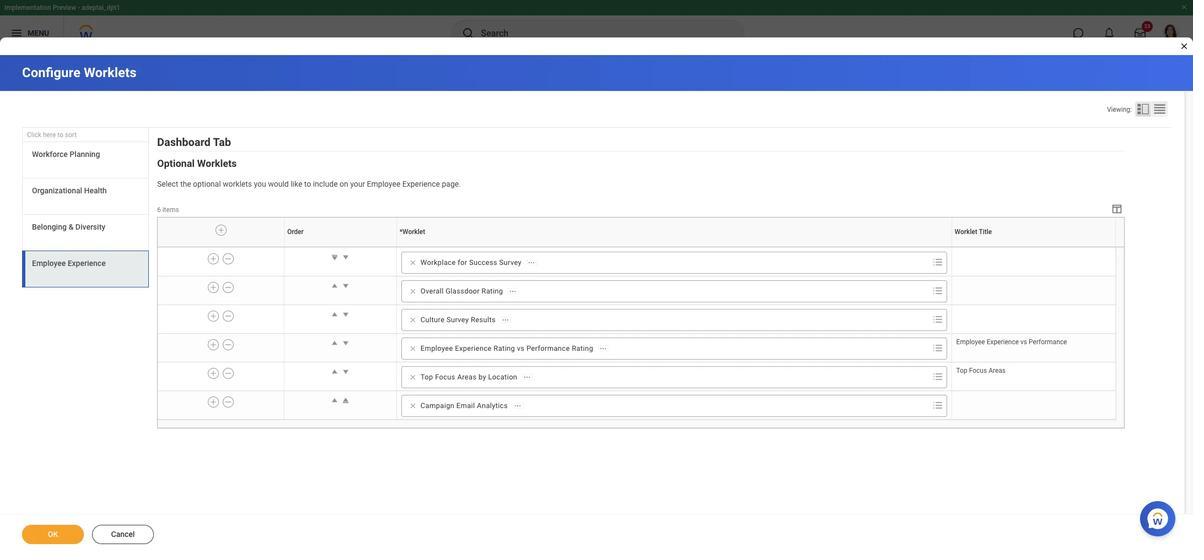 Task type: locate. For each thing, give the bounding box(es) containing it.
row element containing employee experience rating vs performance rating
[[158, 334, 1116, 363]]

employee
[[367, 180, 401, 189], [32, 259, 66, 268], [957, 339, 985, 346], [421, 345, 453, 353]]

0 vertical spatial related actions image
[[509, 288, 517, 295]]

organizational
[[32, 186, 82, 195]]

employee experience vs performance
[[957, 339, 1067, 346]]

overall glassdoor rating
[[421, 287, 503, 296]]

2 prompts image from the top
[[931, 285, 945, 298]]

click here to sort
[[27, 131, 77, 139]]

1 vertical spatial order
[[340, 247, 341, 248]]

2 vertical spatial x small image
[[407, 401, 418, 412]]

row element
[[158, 218, 1118, 247], [158, 248, 1116, 277], [158, 277, 1116, 305], [158, 305, 1116, 334], [158, 334, 1116, 363], [158, 363, 1116, 391], [158, 391, 1116, 420]]

areas for top focus areas by location
[[457, 373, 477, 382]]

caret down image down the order column header
[[340, 252, 351, 263]]

to inside optional worklets group
[[304, 180, 311, 189]]

caret down image for culture
[[340, 309, 351, 320]]

focus inside 'element'
[[435, 373, 455, 382]]

0 vertical spatial to
[[57, 131, 63, 139]]

x small image inside 'top focus areas by location, press delete to clear value.' option
[[407, 372, 418, 383]]

2 minus image from the top
[[225, 340, 232, 350]]

workplace for success survey element
[[421, 258, 522, 268]]

1 vertical spatial x small image
[[407, 286, 418, 297]]

5 prompts image from the top
[[931, 399, 945, 412]]

sort
[[65, 131, 77, 139]]

survey right success
[[499, 259, 522, 267]]

experience for employee experience vs performance
[[987, 339, 1019, 346]]

related actions image for culture survey results
[[502, 316, 510, 324]]

culture
[[421, 316, 445, 324]]

focus for top focus areas by location
[[435, 373, 455, 382]]

caret up image
[[329, 281, 340, 292], [329, 309, 340, 320], [329, 367, 340, 378]]

2 caret up image from the top
[[329, 309, 340, 320]]

x small image inside "overall glassdoor rating, press delete to clear value." option
[[407, 286, 418, 297]]

areas left by
[[457, 373, 477, 382]]

2 x small image from the top
[[407, 286, 418, 297]]

caret down image up caret down icon
[[340, 309, 351, 320]]

1 vertical spatial worklets
[[197, 158, 237, 169]]

employee inside list box
[[32, 259, 66, 268]]

plus image for worklet
[[218, 226, 225, 236]]

1 horizontal spatial top
[[957, 367, 968, 375]]

list box
[[22, 142, 149, 288]]

1 vertical spatial caret up image
[[329, 309, 340, 320]]

experience for employee experience
[[68, 259, 106, 268]]

0 horizontal spatial order
[[287, 229, 304, 236]]

3 x small image from the top
[[407, 344, 418, 355]]

minus image
[[225, 283, 232, 293], [225, 312, 232, 321], [225, 369, 232, 379]]

related actions image inside culture survey results, press delete to clear value. option
[[502, 316, 510, 324]]

1 vertical spatial plus image
[[210, 312, 218, 321]]

worklet
[[403, 229, 425, 236], [955, 229, 978, 236], [673, 247, 675, 248], [1032, 247, 1034, 248]]

7 row element from the top
[[158, 391, 1116, 420]]

3 x small image from the top
[[407, 401, 418, 412]]

6 row element from the top
[[158, 363, 1116, 391]]

experience up top focus areas
[[987, 339, 1019, 346]]

campaign email analytics element
[[421, 401, 508, 411]]

0 horizontal spatial worklets
[[84, 65, 136, 81]]

your
[[350, 180, 365, 189]]

minus image
[[225, 254, 232, 264], [225, 340, 232, 350], [225, 398, 232, 408]]

x small image inside employee experience rating vs performance rating, press delete to clear value. "option"
[[407, 344, 418, 355]]

caret down image for top
[[340, 367, 351, 378]]

order column header
[[284, 247, 397, 248]]

order up caret bottom image
[[340, 247, 341, 248]]

3 caret up image from the top
[[329, 367, 340, 378]]

employee experience rating vs performance rating, press delete to clear value. option
[[405, 342, 613, 356]]

0 horizontal spatial top
[[421, 373, 433, 382]]

minus image for campaign email analytics
[[225, 398, 232, 408]]

caret up image for culture survey results
[[329, 309, 340, 320]]

belonging
[[32, 223, 67, 232]]

experience inside list box
[[68, 259, 106, 268]]

0 horizontal spatial areas
[[457, 373, 477, 382]]

0 horizontal spatial to
[[57, 131, 63, 139]]

configure
[[22, 65, 80, 81]]

2 plus image from the top
[[210, 312, 218, 321]]

employee down belonging
[[32, 259, 66, 268]]

x small image inside workplace for success survey, press delete to clear value. option
[[407, 257, 418, 269]]

click to view/edit grid preferences image
[[1111, 203, 1123, 215]]

performance
[[1029, 339, 1067, 346], [527, 345, 570, 353]]

related actions image right results
[[502, 316, 510, 324]]

x small image inside culture survey results, press delete to clear value. option
[[407, 315, 418, 326]]

top up campaign
[[421, 373, 433, 382]]

to
[[57, 131, 63, 139], [304, 180, 311, 189]]

2 vertical spatial caret up image
[[329, 367, 340, 378]]

workplace for success survey
[[421, 259, 522, 267]]

2 caret up image from the top
[[329, 395, 340, 406]]

prompts image for workplace for success survey
[[931, 256, 945, 269]]

1 horizontal spatial title
[[1034, 247, 1035, 248]]

1 horizontal spatial areas
[[989, 367, 1006, 375]]

rating
[[482, 287, 503, 296], [494, 345, 515, 353], [572, 345, 593, 353]]

glassdoor
[[446, 287, 480, 296]]

caret down image down caret bottom image
[[340, 281, 351, 292]]

1 vertical spatial caret up image
[[329, 395, 340, 406]]

1 horizontal spatial order
[[340, 247, 341, 248]]

survey right the culture
[[447, 316, 469, 324]]

plus image for 1st minus image from the top of the optional worklets group
[[210, 283, 218, 293]]

like
[[291, 180, 302, 189]]

related actions image inside "overall glassdoor rating, press delete to clear value." option
[[509, 288, 517, 295]]

0 horizontal spatial related actions image
[[509, 288, 517, 295]]

1 row element from the top
[[158, 218, 1118, 247]]

0 vertical spatial order
[[287, 229, 304, 236]]

focus up campaign
[[435, 373, 455, 382]]

prompts image
[[931, 256, 945, 269], [931, 285, 945, 298], [931, 313, 945, 326], [931, 342, 945, 355], [931, 399, 945, 412]]

items
[[163, 206, 179, 214]]

2 vertical spatial minus image
[[225, 398, 232, 408]]

rating inside option
[[482, 287, 503, 296]]

order
[[287, 229, 304, 236], [340, 247, 341, 248]]

1 vertical spatial survey
[[447, 316, 469, 324]]

0 vertical spatial caret up image
[[329, 338, 340, 349]]

prompts image
[[931, 371, 945, 384]]

cancel
[[111, 531, 135, 539]]

4 row element from the top
[[158, 305, 1116, 334]]

related actions image inside 'top focus areas by location, press delete to clear value.' option
[[524, 374, 531, 381]]

related actions image
[[528, 259, 536, 267], [502, 316, 510, 324], [524, 374, 531, 381], [514, 402, 522, 410]]

top focus areas by location element
[[421, 373, 518, 383]]

related actions image inside employee experience rating vs performance rating, press delete to clear value. "option"
[[599, 345, 607, 353]]

0 horizontal spatial title
[[979, 229, 992, 236]]

caret up image up caret down icon
[[329, 309, 340, 320]]

related actions image inside campaign email analytics, press delete to clear value. option
[[514, 402, 522, 410]]

configure worklets
[[22, 65, 136, 81]]

worklets
[[84, 65, 136, 81], [197, 158, 237, 169]]

employee experience rating vs performance rating element
[[421, 344, 593, 354]]

plus image for top focus areas by location
[[210, 369, 218, 379]]

1 caret down image from the top
[[340, 252, 351, 263]]

6 items
[[157, 206, 179, 214]]

to left sort
[[57, 131, 63, 139]]

x small image
[[407, 257, 418, 269], [407, 286, 418, 297], [407, 344, 418, 355]]

1 plus image from the top
[[210, 283, 218, 293]]

row element containing overall glassdoor rating
[[158, 277, 1116, 305]]

health
[[84, 186, 107, 195]]

on
[[340, 180, 348, 189]]

x small image inside campaign email analytics, press delete to clear value. option
[[407, 401, 418, 412]]

prompts image for overall glassdoor rating
[[931, 285, 945, 298]]

1 vertical spatial minus image
[[225, 312, 232, 321]]

0 horizontal spatial focus
[[435, 373, 455, 382]]

1 vertical spatial minus image
[[225, 340, 232, 350]]

areas
[[989, 367, 1006, 375], [457, 373, 477, 382]]

1 horizontal spatial survey
[[499, 259, 522, 267]]

1 vertical spatial related actions image
[[599, 345, 607, 353]]

row element containing top focus areas by location
[[158, 363, 1116, 391]]

1 prompts image from the top
[[931, 256, 945, 269]]

click here to sort button
[[22, 128, 149, 142]]

0 vertical spatial plus image
[[210, 283, 218, 293]]

1 minus image from the top
[[225, 283, 232, 293]]

0 vertical spatial caret up image
[[329, 281, 340, 292]]

plus image
[[218, 226, 225, 236], [210, 254, 218, 264], [210, 340, 218, 350], [210, 369, 218, 379], [210, 398, 218, 408]]

1 x small image from the top
[[407, 257, 418, 269]]

0 vertical spatial minus image
[[225, 254, 232, 264]]

to right like
[[304, 180, 311, 189]]

0 horizontal spatial vs
[[517, 345, 525, 353]]

3 prompts image from the top
[[931, 313, 945, 326]]

related actions image right success
[[528, 259, 536, 267]]

optional
[[193, 180, 221, 189]]

navigation pane region
[[22, 128, 149, 291]]

order up the order column header
[[287, 229, 304, 236]]

top right prompts image
[[957, 367, 968, 375]]

focus for top focus areas
[[969, 367, 987, 375]]

0 vertical spatial title
[[979, 229, 992, 236]]

the
[[180, 180, 191, 189]]

1 vertical spatial to
[[304, 180, 311, 189]]

1 vertical spatial x small image
[[407, 372, 418, 383]]

implementation preview -   adeptai_dpt1
[[4, 4, 120, 12]]

Toggle to List Detail view radio
[[1136, 101, 1152, 117]]

email
[[457, 402, 475, 410]]

close configure worklets image
[[1180, 42, 1189, 51]]

3 row element from the top
[[158, 277, 1116, 305]]

4 caret down image from the top
[[340, 367, 351, 378]]

caret down image down caret down icon
[[340, 367, 351, 378]]

related actions image for workplace for success survey
[[528, 259, 536, 267]]

x small image for top focus areas by location
[[407, 372, 418, 383]]

culture survey results, press delete to clear value. option
[[405, 314, 515, 327]]

worklets
[[223, 180, 252, 189]]

0 vertical spatial x small image
[[407, 315, 418, 326]]

optional worklets group
[[157, 157, 1125, 429]]

experience inside "option"
[[455, 345, 492, 353]]

workforce planning
[[32, 150, 100, 159]]

0 vertical spatial x small image
[[407, 257, 418, 269]]

order for order worklet worklet title
[[340, 247, 341, 248]]

caret up image down caret down icon
[[329, 367, 340, 378]]

click
[[27, 131, 41, 139]]

0 vertical spatial minus image
[[225, 283, 232, 293]]

top inside 'element'
[[421, 373, 433, 382]]

minus image for culture
[[225, 312, 232, 321]]

workplace
[[421, 259, 456, 267]]

caret down image
[[340, 338, 351, 349]]

caret up image for employee
[[329, 338, 340, 349]]

x small image
[[407, 315, 418, 326], [407, 372, 418, 383], [407, 401, 418, 412]]

inbox large image
[[1135, 28, 1146, 39]]

optional
[[157, 158, 195, 169]]

title inside row element
[[979, 229, 992, 236]]

performance inside "option"
[[527, 345, 570, 353]]

3 minus image from the top
[[225, 369, 232, 379]]

dashboard
[[157, 136, 211, 149]]

2 vertical spatial minus image
[[225, 369, 232, 379]]

1 horizontal spatial related actions image
[[599, 345, 607, 353]]

employee experience
[[32, 259, 106, 268]]

areas inside 'element'
[[457, 373, 477, 382]]

0 vertical spatial worklets
[[84, 65, 136, 81]]

focus
[[969, 367, 987, 375], [435, 373, 455, 382]]

experience up 'top focus areas by location'
[[455, 345, 492, 353]]

prompts image for culture survey results
[[931, 313, 945, 326]]

vs
[[1021, 339, 1027, 346], [517, 345, 525, 353]]

employee down the culture
[[421, 345, 453, 353]]

* worklet
[[400, 229, 425, 236]]

workplace for success survey, press delete to clear value. option
[[405, 256, 541, 270]]

viewing:
[[1107, 106, 1132, 114]]

row element containing workplace for success survey
[[158, 248, 1116, 277]]

3 minus image from the top
[[225, 398, 232, 408]]

2 vertical spatial x small image
[[407, 344, 418, 355]]

4 prompts image from the top
[[931, 342, 945, 355]]

1 horizontal spatial focus
[[969, 367, 987, 375]]

experience left page.
[[402, 180, 440, 189]]

areas down the employee experience vs performance
[[989, 367, 1006, 375]]

title
[[979, 229, 992, 236], [1034, 247, 1035, 248]]

1 vertical spatial title
[[1034, 247, 1035, 248]]

1 horizontal spatial to
[[304, 180, 311, 189]]

optional worklets
[[157, 158, 237, 169]]

0 horizontal spatial performance
[[527, 345, 570, 353]]

plus image
[[210, 283, 218, 293], [210, 312, 218, 321]]

2 minus image from the top
[[225, 312, 232, 321]]

1 horizontal spatial worklets
[[197, 158, 237, 169]]

1 caret up image from the top
[[329, 338, 340, 349]]

-
[[78, 4, 80, 12]]

caret up image down caret bottom image
[[329, 281, 340, 292]]

for
[[458, 259, 467, 267]]

focus right prompts image
[[969, 367, 987, 375]]

3 caret down image from the top
[[340, 309, 351, 320]]

order inside row element
[[287, 229, 304, 236]]

x small image for overall glassdoor rating
[[407, 286, 418, 297]]

top focus areas by location
[[421, 373, 518, 382]]

related actions image for campaign email analytics
[[514, 402, 522, 410]]

related actions image
[[509, 288, 517, 295], [599, 345, 607, 353]]

caret down image
[[340, 252, 351, 263], [340, 281, 351, 292], [340, 309, 351, 320], [340, 367, 351, 378]]

employee up top focus areas
[[957, 339, 985, 346]]

here
[[43, 131, 56, 139]]

1 x small image from the top
[[407, 315, 418, 326]]

related actions image right analytics on the bottom left
[[514, 402, 522, 410]]

employee inside "option"
[[421, 345, 453, 353]]

survey
[[499, 259, 522, 267], [447, 316, 469, 324]]

select the optional worklets you would like to include on your employee experience page.
[[157, 180, 461, 189]]

analytics
[[477, 402, 508, 410]]

2 x small image from the top
[[407, 372, 418, 383]]

list box containing workforce planning
[[22, 142, 149, 288]]

5 row element from the top
[[158, 334, 1116, 363]]

caret down image for workplace
[[340, 252, 351, 263]]

experience down diversity
[[68, 259, 106, 268]]

profile logan mcneil element
[[1156, 21, 1187, 45]]

2 row element from the top
[[158, 248, 1116, 277]]

top
[[957, 367, 968, 375], [421, 373, 433, 382]]

caret up image
[[329, 338, 340, 349], [329, 395, 340, 406]]

1 horizontal spatial vs
[[1021, 339, 1027, 346]]

worklets inside group
[[197, 158, 237, 169]]

experience
[[402, 180, 440, 189], [68, 259, 106, 268], [987, 339, 1019, 346], [455, 345, 492, 353]]

related actions image right location
[[524, 374, 531, 381]]



Task type: describe. For each thing, give the bounding box(es) containing it.
workforce
[[32, 150, 68, 159]]

campaign
[[421, 402, 455, 410]]

location
[[488, 373, 518, 382]]

close environment banner image
[[1181, 4, 1188, 10]]

notifications large image
[[1104, 28, 1115, 39]]

prompts image for campaign email analytics
[[931, 399, 945, 412]]

caret bottom image
[[329, 252, 340, 263]]

rating for experience
[[494, 345, 515, 353]]

employee for employee experience vs performance
[[957, 339, 985, 346]]

by
[[479, 373, 486, 382]]

caret up image for campaign
[[329, 395, 340, 406]]

optional worklets button
[[157, 158, 237, 169]]

worklets for optional worklets
[[197, 158, 237, 169]]

&
[[69, 223, 74, 232]]

tab
[[213, 136, 231, 149]]

top focus areas by location, press delete to clear value. option
[[405, 371, 537, 384]]

row element containing culture survey results
[[158, 305, 1116, 334]]

include
[[313, 180, 338, 189]]

related actions image for top focus areas by location
[[524, 374, 531, 381]]

0 vertical spatial survey
[[499, 259, 522, 267]]

employee for employee experience
[[32, 259, 66, 268]]

1 horizontal spatial performance
[[1029, 339, 1067, 346]]

preview
[[53, 4, 76, 12]]

dashboard tab
[[157, 136, 231, 149]]

6
[[157, 206, 161, 214]]

list box inside configure worklets main content
[[22, 142, 149, 288]]

to inside "popup button"
[[57, 131, 63, 139]]

x small image for culture survey results
[[407, 315, 418, 326]]

x small image for employee experience rating vs performance rating
[[407, 344, 418, 355]]

order worklet worklet title
[[340, 247, 1035, 248]]

worklets for configure worklets
[[84, 65, 136, 81]]

top for top focus areas
[[957, 367, 968, 375]]

employee experience rating vs performance rating
[[421, 345, 593, 353]]

minus image for employee experience rating vs performance rating
[[225, 340, 232, 350]]

culture survey results element
[[421, 315, 496, 325]]

results
[[471, 316, 496, 324]]

configure worklets dialog
[[0, 0, 1193, 555]]

0 horizontal spatial survey
[[447, 316, 469, 324]]

ok button
[[22, 526, 84, 545]]

row element containing order
[[158, 218, 1118, 247]]

you
[[254, 180, 266, 189]]

implementation preview -   adeptai_dpt1 banner
[[0, 0, 1193, 51]]

cancel button
[[92, 526, 154, 545]]

1 minus image from the top
[[225, 254, 232, 264]]

plus image for minus image associated with culture
[[210, 312, 218, 321]]

top focus areas
[[957, 367, 1006, 375]]

planning
[[70, 150, 100, 159]]

1 caret up image from the top
[[329, 281, 340, 292]]

Toggle to Grid view radio
[[1152, 101, 1168, 117]]

culture survey results
[[421, 316, 496, 324]]

ok
[[48, 531, 58, 539]]

minus image for top
[[225, 369, 232, 379]]

related actions image for employee experience rating vs performance rating
[[599, 345, 607, 353]]

would
[[268, 180, 289, 189]]

organizational health
[[32, 186, 107, 195]]

caret up image for top focus areas by location
[[329, 367, 340, 378]]

*
[[400, 229, 403, 236]]

worklet title
[[955, 229, 992, 236]]

select
[[157, 180, 178, 189]]

overall glassdoor rating element
[[421, 287, 503, 297]]

viewing: option group
[[1107, 101, 1171, 119]]

belonging & diversity
[[32, 223, 105, 232]]

diversity
[[75, 223, 105, 232]]

worklet column header
[[397, 247, 952, 248]]

plus image for workplace for success survey
[[210, 254, 218, 264]]

adeptai_dpt1
[[82, 4, 120, 12]]

campaign email analytics, press delete to clear value. option
[[405, 400, 527, 413]]

employee right the your on the left of page
[[367, 180, 401, 189]]

implementation
[[4, 4, 51, 12]]

page.
[[442, 180, 461, 189]]

x small image for workplace for success survey
[[407, 257, 418, 269]]

related actions image for overall glassdoor rating
[[509, 288, 517, 295]]

worklet title column header
[[952, 247, 1116, 248]]

workday assistant region
[[1140, 497, 1180, 537]]

order for order
[[287, 229, 304, 236]]

rating for glassdoor
[[482, 287, 503, 296]]

overall glassdoor rating, press delete to clear value. option
[[405, 285, 523, 298]]

caret top image
[[340, 395, 351, 406]]

vs inside "option"
[[517, 345, 525, 353]]

search image
[[461, 26, 475, 40]]

row element containing campaign email analytics
[[158, 391, 1116, 420]]

overall
[[421, 287, 444, 296]]

campaign email analytics
[[421, 402, 508, 410]]

areas for top focus areas
[[989, 367, 1006, 375]]

x small image for campaign email analytics
[[407, 401, 418, 412]]

top for top focus areas by location
[[421, 373, 433, 382]]

configure worklets main content
[[0, 55, 1193, 555]]

employee for employee experience rating vs performance rating
[[421, 345, 453, 353]]

success
[[469, 259, 497, 267]]

prompts image for employee experience rating vs performance rating
[[931, 342, 945, 355]]

2 caret down image from the top
[[340, 281, 351, 292]]

experience for employee experience rating vs performance rating
[[455, 345, 492, 353]]



Task type: vqa. For each thing, say whether or not it's contained in the screenshot.
minus icon associated with plus image for Campaign Email Analytics
yes



